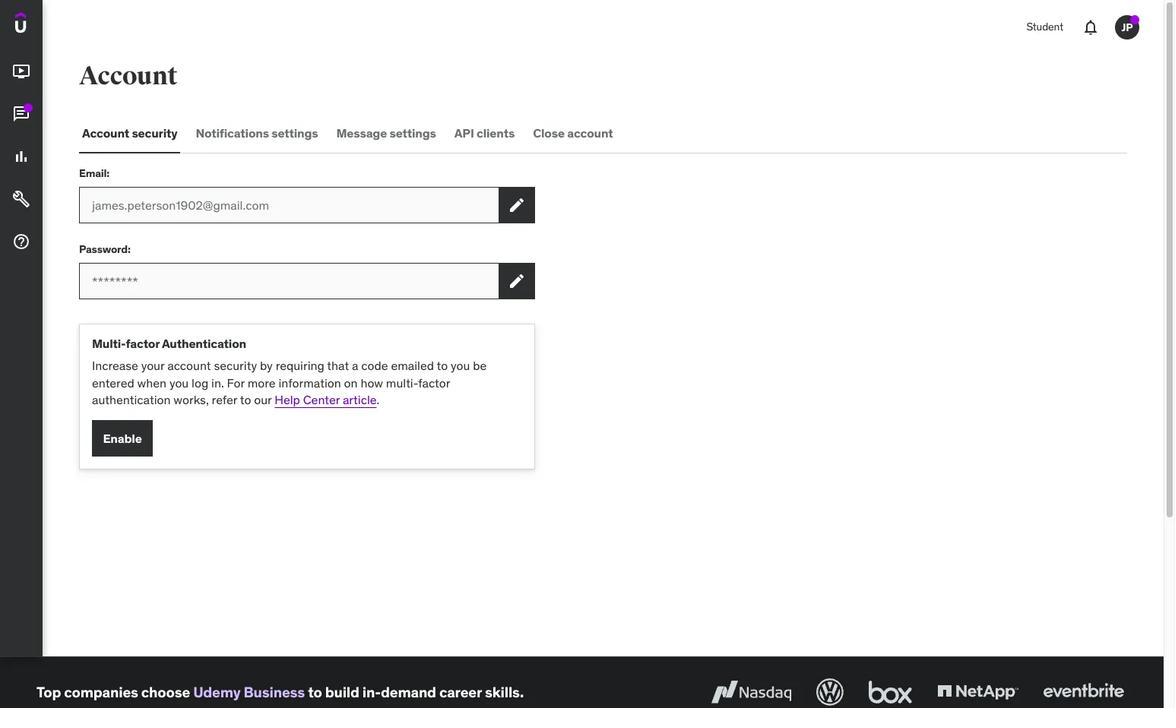 Task type: describe. For each thing, give the bounding box(es) containing it.
your
[[141, 358, 165, 374]]

settings for notifications settings
[[272, 126, 318, 141]]

.
[[377, 392, 380, 408]]

increase your account security by requiring that a code emailed to you be entered when you log in. for more information on how multi-factor authentication works, refer to our
[[92, 358, 487, 408]]

on
[[344, 375, 358, 391]]

multi-
[[386, 375, 418, 391]]

Password: password field
[[79, 263, 499, 300]]

for
[[227, 375, 245, 391]]

student link
[[1018, 9, 1073, 46]]

build
[[325, 683, 360, 702]]

top companies choose udemy business to build in-demand career skills.
[[37, 683, 524, 702]]

in-
[[363, 683, 381, 702]]

clients
[[477, 126, 515, 141]]

increase
[[92, 358, 138, 374]]

message settings button
[[334, 116, 439, 152]]

demand
[[381, 683, 436, 702]]

help
[[275, 392, 300, 408]]

udemy business link
[[193, 683, 305, 702]]

companies
[[64, 683, 138, 702]]

password:
[[79, 242, 131, 256]]

a
[[352, 358, 359, 374]]

entered
[[92, 375, 134, 391]]

jp
[[1122, 20, 1133, 34]]

0 horizontal spatial you
[[169, 375, 189, 391]]

account inside button
[[567, 126, 613, 141]]

edit email image
[[508, 196, 526, 214]]

api clients
[[455, 126, 515, 141]]

2 vertical spatial to
[[308, 683, 322, 702]]

that
[[327, 358, 349, 374]]

by
[[260, 358, 273, 374]]

1 horizontal spatial you
[[451, 358, 470, 374]]

notifications settings
[[196, 126, 318, 141]]

notifications settings button
[[193, 116, 321, 152]]

center
[[303, 392, 340, 408]]

more
[[248, 375, 276, 391]]

security inside button
[[132, 126, 178, 141]]

account security
[[82, 126, 178, 141]]

article
[[343, 392, 377, 408]]

2 medium image from the top
[[12, 148, 30, 166]]

0 horizontal spatial to
[[240, 392, 251, 408]]

eventbrite image
[[1040, 676, 1128, 709]]

account security button
[[79, 116, 181, 152]]

0 vertical spatial factor
[[126, 336, 160, 351]]

choose
[[141, 683, 190, 702]]

security inside increase your account security by requiring that a code emailed to you be entered when you log in. for more information on how multi-factor authentication works, refer to our
[[214, 358, 257, 374]]

enable
[[103, 431, 142, 446]]

udemy image
[[15, 12, 84, 38]]

volkswagen image
[[814, 676, 847, 709]]

multi-
[[92, 336, 126, 351]]

factor inside increase your account security by requiring that a code emailed to you be entered when you log in. for more information on how multi-factor authentication works, refer to our
[[418, 375, 450, 391]]

2 medium image from the top
[[12, 190, 30, 208]]



Task type: vqa. For each thing, say whether or not it's contained in the screenshot.
Go to cart button
no



Task type: locate. For each thing, give the bounding box(es) containing it.
jp link
[[1110, 9, 1146, 46]]

help center article link
[[275, 392, 377, 408]]

student
[[1027, 20, 1064, 34]]

multi-factor authentication
[[92, 336, 246, 351]]

account
[[567, 126, 613, 141], [167, 358, 211, 374]]

nasdaq image
[[708, 676, 795, 709]]

1 horizontal spatial account
[[567, 126, 613, 141]]

our
[[254, 392, 272, 408]]

help center article .
[[275, 392, 380, 408]]

settings right "message" at the top left
[[390, 126, 436, 141]]

account inside button
[[82, 126, 129, 141]]

1 vertical spatial medium image
[[12, 148, 30, 166]]

when
[[137, 375, 167, 391]]

works,
[[174, 392, 209, 408]]

settings for message settings
[[390, 126, 436, 141]]

security
[[132, 126, 178, 141], [214, 358, 257, 374]]

close
[[533, 126, 565, 141]]

api clients button
[[452, 116, 518, 152]]

settings
[[272, 126, 318, 141], [390, 126, 436, 141]]

requiring
[[276, 358, 325, 374]]

1 vertical spatial security
[[214, 358, 257, 374]]

1 horizontal spatial security
[[214, 358, 257, 374]]

account for account
[[79, 60, 178, 92]]

api
[[455, 126, 474, 141]]

1 horizontal spatial to
[[308, 683, 322, 702]]

code
[[361, 358, 388, 374]]

1 horizontal spatial settings
[[390, 126, 436, 141]]

you up the works,
[[169, 375, 189, 391]]

1 vertical spatial account
[[167, 358, 211, 374]]

1 medium image from the top
[[12, 62, 30, 81]]

2 vertical spatial medium image
[[12, 233, 30, 251]]

0 horizontal spatial factor
[[126, 336, 160, 351]]

account
[[79, 60, 178, 92], [82, 126, 129, 141]]

2 settings from the left
[[390, 126, 436, 141]]

email:
[[79, 166, 110, 180]]

0 vertical spatial you
[[451, 358, 470, 374]]

how
[[361, 375, 383, 391]]

account up log
[[167, 358, 211, 374]]

0 vertical spatial account
[[79, 60, 178, 92]]

information
[[279, 375, 341, 391]]

factor down emailed
[[418, 375, 450, 391]]

notifications image
[[1082, 18, 1100, 37]]

account inside increase your account security by requiring that a code emailed to you be entered when you log in. for more information on how multi-factor authentication works, refer to our
[[167, 358, 211, 374]]

factor
[[126, 336, 160, 351], [418, 375, 450, 391]]

account for account security
[[82, 126, 129, 141]]

authentication
[[92, 392, 171, 408]]

medium image
[[12, 105, 30, 123], [12, 148, 30, 166], [12, 233, 30, 251]]

0 vertical spatial medium image
[[12, 105, 30, 123]]

enable button
[[92, 421, 153, 457]]

log
[[192, 375, 209, 391]]

0 vertical spatial medium image
[[12, 62, 30, 81]]

account up 'account security'
[[79, 60, 178, 92]]

top
[[37, 683, 61, 702]]

edit password image
[[508, 272, 526, 290]]

you left be
[[451, 358, 470, 374]]

udemy
[[193, 683, 241, 702]]

1 vertical spatial account
[[82, 126, 129, 141]]

1 medium image from the top
[[12, 105, 30, 123]]

1 vertical spatial medium image
[[12, 190, 30, 208]]

box image
[[865, 676, 916, 709]]

notifications
[[196, 126, 269, 141]]

to left our
[[240, 392, 251, 408]]

to left build at left
[[308, 683, 322, 702]]

0 vertical spatial to
[[437, 358, 448, 374]]

medium image
[[12, 62, 30, 81], [12, 190, 30, 208]]

message settings
[[337, 126, 436, 141]]

authentication
[[162, 336, 246, 351]]

Email: text field
[[79, 187, 499, 224]]

1 settings from the left
[[272, 126, 318, 141]]

account right close
[[567, 126, 613, 141]]

business
[[244, 683, 305, 702]]

0 horizontal spatial account
[[167, 358, 211, 374]]

in.
[[211, 375, 224, 391]]

0 vertical spatial security
[[132, 126, 178, 141]]

close account
[[533, 126, 613, 141]]

1 vertical spatial to
[[240, 392, 251, 408]]

settings right notifications
[[272, 126, 318, 141]]

to right emailed
[[437, 358, 448, 374]]

close account button
[[530, 116, 616, 152]]

1 vertical spatial you
[[169, 375, 189, 391]]

you
[[451, 358, 470, 374], [169, 375, 189, 391]]

message
[[337, 126, 387, 141]]

to
[[437, 358, 448, 374], [240, 392, 251, 408], [308, 683, 322, 702]]

3 medium image from the top
[[12, 233, 30, 251]]

account up email:
[[82, 126, 129, 141]]

2 horizontal spatial to
[[437, 358, 448, 374]]

emailed
[[391, 358, 434, 374]]

be
[[473, 358, 487, 374]]

refer
[[212, 392, 237, 408]]

skills.
[[485, 683, 524, 702]]

0 horizontal spatial security
[[132, 126, 178, 141]]

0 vertical spatial account
[[567, 126, 613, 141]]

factor up your
[[126, 336, 160, 351]]

1 horizontal spatial factor
[[418, 375, 450, 391]]

you have alerts image
[[1131, 15, 1140, 24]]

1 vertical spatial factor
[[418, 375, 450, 391]]

career
[[440, 683, 482, 702]]

netapp image
[[935, 676, 1022, 709]]

0 horizontal spatial settings
[[272, 126, 318, 141]]



